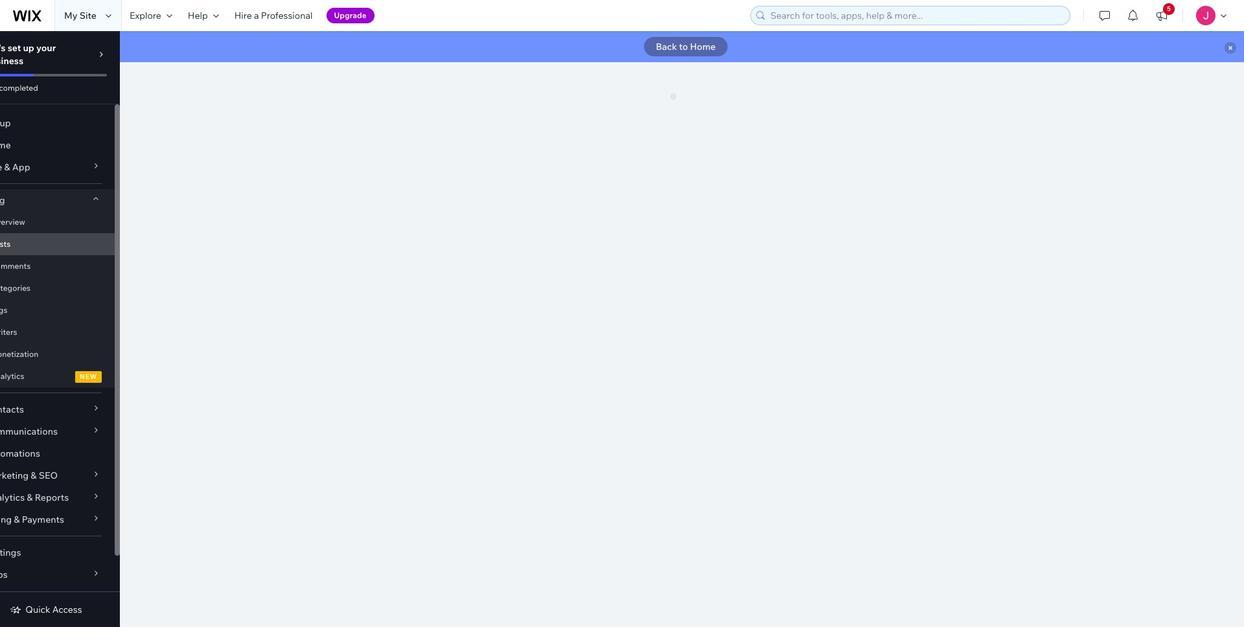 Task type: describe. For each thing, give the bounding box(es) containing it.
5 button
[[1148, 0, 1176, 31]]

back to home
[[651, 41, 711, 53]]

Search for tools, apps, help & more... field
[[767, 6, 1066, 25]]

access
[[42, 604, 71, 616]]

my
[[64, 10, 77, 21]]

sidebar element
[[0, 31, 109, 627]]

hire a professional link
[[227, 0, 321, 31]]

quick access button
[[0, 604, 71, 616]]

hire a professional
[[234, 10, 313, 21]]

hire
[[234, 10, 252, 21]]

back to home button
[[639, 37, 722, 56]]

upgrade
[[334, 10, 367, 20]]

quick access
[[15, 604, 71, 616]]

back
[[651, 41, 672, 53]]

explore
[[130, 10, 161, 21]]



Task type: locate. For each thing, give the bounding box(es) containing it.
home
[[685, 41, 711, 53]]

my site
[[64, 10, 97, 21]]

quick
[[15, 604, 40, 616]]

upgrade button
[[326, 8, 374, 23]]

back to home alert
[[109, 31, 1244, 62]]

5
[[1167, 5, 1171, 13]]

help button
[[180, 0, 227, 31]]

professional
[[261, 10, 313, 21]]

to
[[674, 41, 683, 53]]

site
[[79, 10, 97, 21]]

a
[[254, 10, 259, 21]]

new
[[69, 373, 87, 381]]

help
[[188, 10, 208, 21]]

new link
[[0, 366, 104, 388]]



Task type: vqa. For each thing, say whether or not it's contained in the screenshot.
fields corresponding to Custom fields
no



